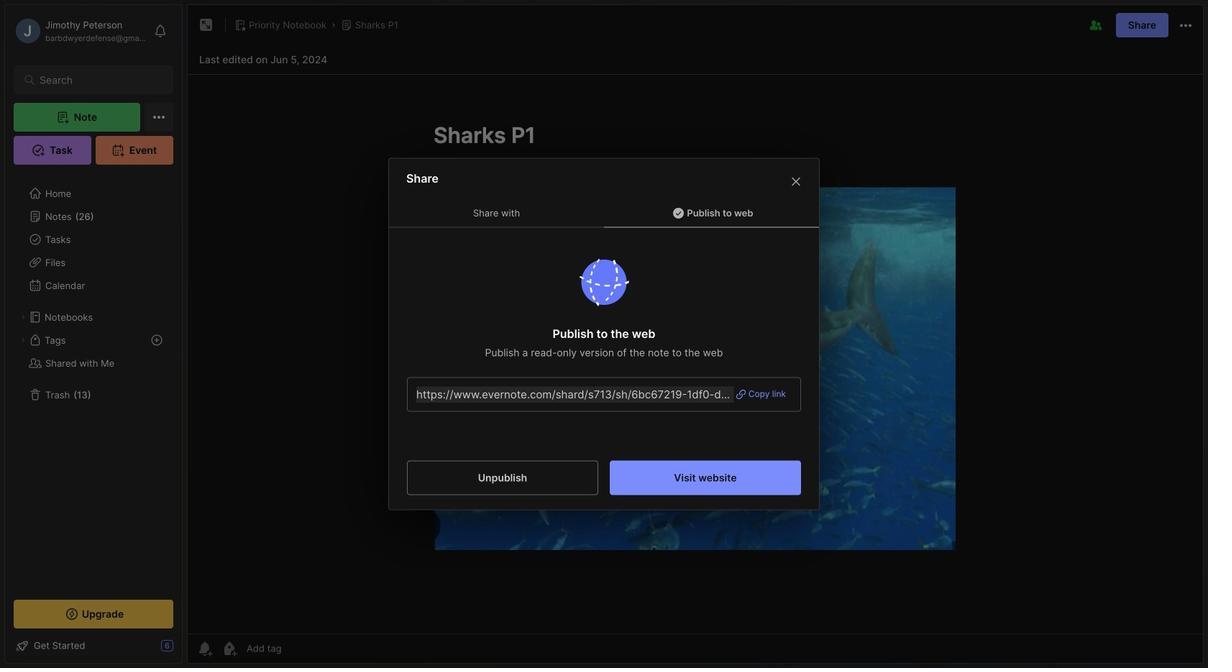 Task type: describe. For each thing, give the bounding box(es) containing it.
main element
[[0, 0, 187, 668]]

expand notebooks image
[[19, 313, 27, 322]]

expand tags image
[[19, 336, 27, 345]]

add tag image
[[221, 640, 238, 658]]

close image
[[788, 173, 805, 190]]

expand note image
[[198, 17, 215, 34]]

tree inside main element
[[5, 173, 182, 587]]

Note Editor text field
[[188, 74, 1204, 634]]

note window element
[[187, 4, 1204, 664]]



Task type: vqa. For each thing, say whether or not it's contained in the screenshot.
Collapse Completed image
no



Task type: locate. For each thing, give the bounding box(es) containing it.
add a reminder image
[[196, 640, 214, 658]]

tab list
[[389, 199, 819, 228]]

Search text field
[[40, 73, 154, 87]]

1 tab from the left
[[389, 199, 604, 228]]

tree
[[5, 173, 182, 587]]

None search field
[[40, 71, 154, 88]]

tab
[[389, 199, 604, 228], [604, 199, 819, 228]]

none search field inside main element
[[40, 71, 154, 88]]

2 tab from the left
[[604, 199, 819, 228]]



